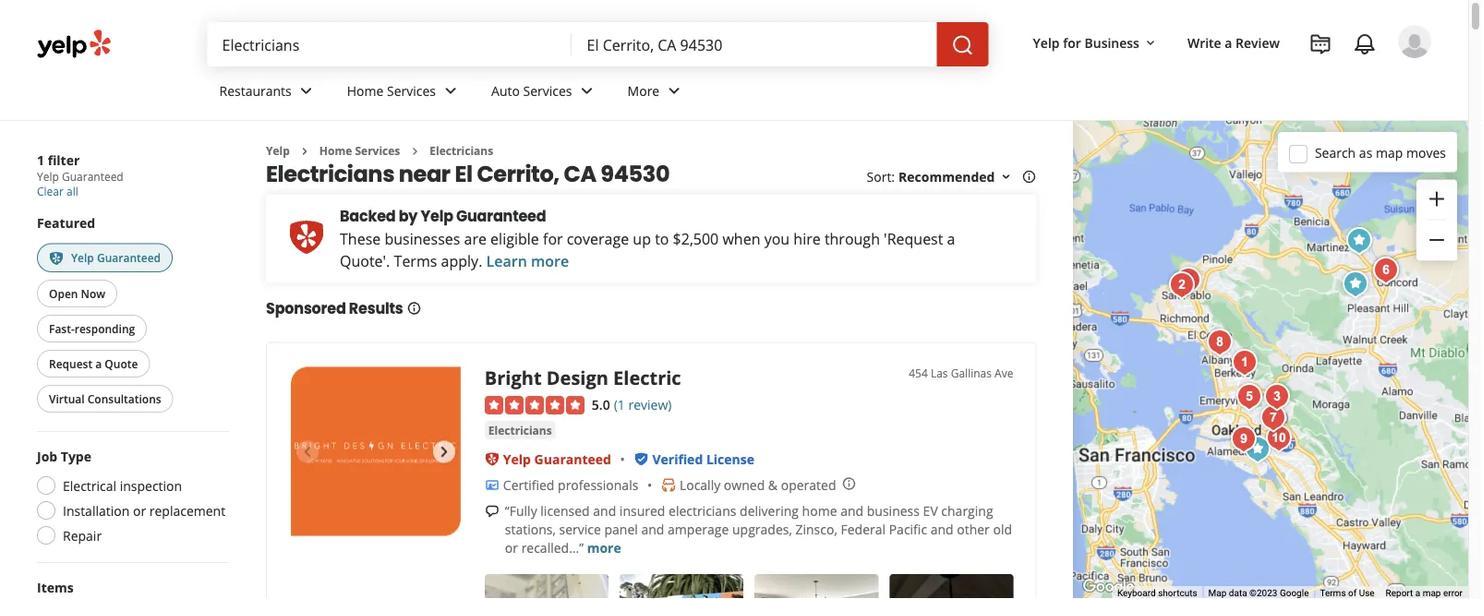 Task type: describe. For each thing, give the bounding box(es) containing it.
1 horizontal spatial terms
[[1321, 588, 1347, 599]]

and up panel
[[593, 502, 616, 520]]

yelp inside featured group
[[71, 250, 94, 265]]

bright
[[485, 365, 542, 391]]

24 chevron down v2 image for home services
[[440, 80, 462, 102]]

bright design electric
[[485, 365, 681, 391]]

featured group
[[33, 214, 229, 417]]

services for 24 chevron down v2 'image' for home services
[[387, 82, 436, 99]]

home
[[802, 502, 837, 520]]

valencia electric image
[[1227, 345, 1264, 382]]

24 chevron down v2 image for restaurants
[[295, 80, 318, 102]]

service
[[559, 521, 601, 538]]

electric
[[613, 365, 681, 391]]

keyboard
[[1118, 588, 1156, 599]]

services left 16 chevron right v2 image
[[355, 143, 400, 158]]

stations,
[[505, 521, 556, 538]]

owned
[[724, 476, 765, 494]]

1 vertical spatial electricians link
[[485, 421, 556, 440]]

results
[[349, 298, 403, 319]]

0 horizontal spatial yelp guaranteed button
[[37, 243, 173, 272]]

electricians for electricians near el cerrito, ca 94530
[[266, 158, 395, 189]]

terms of use link
[[1321, 588, 1375, 599]]

ca
[[564, 158, 596, 189]]

open now button
[[37, 280, 117, 308]]

electric heroes image
[[1240, 431, 1277, 468]]

business categories element
[[205, 67, 1432, 120]]

projects image
[[1310, 33, 1332, 55]]

ave
[[995, 365, 1014, 381]]

1 vertical spatial yelp guaranteed button
[[503, 450, 611, 468]]

auto services link
[[477, 67, 613, 120]]

inspection
[[120, 477, 182, 495]]

and down insured
[[642, 521, 665, 538]]

upgrades,
[[733, 521, 793, 538]]

type
[[61, 448, 91, 465]]

locally
[[680, 476, 721, 494]]

home services inside 'business categories' element
[[347, 82, 436, 99]]

"fully licensed and insured electricians delivering home and business ev charging stations, service panel and amperage upgrades, zinsco, federal pacific and other old or recalled…"
[[505, 502, 1013, 557]]

panel
[[605, 521, 638, 538]]

restaurants
[[219, 82, 292, 99]]

24 chevron down v2 image for more
[[663, 80, 686, 102]]

guaranteed inside button
[[97, 250, 161, 265]]

by
[[399, 206, 418, 227]]

16 speech v2 image
[[485, 504, 500, 519]]

restaurants link
[[205, 67, 332, 120]]

review
[[1236, 34, 1280, 51]]

got watts electric solar & hvac image
[[1368, 252, 1405, 289]]

yelp guaranteed inside button
[[71, 250, 161, 265]]

google image
[[1079, 576, 1139, 600]]

for inside button
[[1064, 34, 1082, 51]]

yelp left 16 chevron right v2 icon
[[266, 143, 290, 158]]

a inside these businesses are eligible for coverage up to $2,500 when you hire through 'request a quote'. terms apply.
[[947, 229, 956, 248]]

0 vertical spatial or
[[133, 502, 146, 520]]

0 vertical spatial electricians link
[[430, 143, 494, 158]]

454
[[909, 365, 928, 381]]

yelp for business button
[[1026, 26, 1166, 59]]

error
[[1444, 588, 1463, 599]]

"fully
[[505, 502, 537, 520]]

16 verified v2 image
[[634, 452, 649, 467]]

more link
[[587, 539, 621, 557]]

electricians
[[669, 502, 737, 520]]

or inside "fully licensed and insured electricians delivering home and business ev charging stations, service panel and amperage upgrades, zinsco, federal pacific and other old or recalled…"
[[505, 539, 518, 557]]

hire
[[794, 229, 821, 248]]

consultations
[[88, 391, 161, 406]]

open
[[49, 286, 78, 301]]

request
[[49, 356, 93, 371]]

1 horizontal spatial more
[[587, 539, 621, 557]]

keyboard shortcuts button
[[1118, 587, 1198, 600]]

backed by yelp guaranteed
[[340, 206, 546, 227]]

near
[[399, 158, 451, 189]]

ac3 llc image
[[1171, 262, 1208, 299]]

none field find
[[222, 34, 558, 55]]

verified license button
[[653, 450, 755, 468]]

bright design electric image
[[289, 365, 463, 539]]

backed
[[340, 206, 396, 227]]

filter
[[48, 151, 80, 169]]

map data ©2023 google
[[1209, 588, 1309, 599]]

slideshow element
[[289, 365, 463, 539]]

notifications image
[[1354, 33, 1376, 55]]

94530
[[601, 158, 670, 189]]

of
[[1349, 588, 1357, 599]]

recommended button
[[899, 168, 1014, 186]]

cerrito,
[[477, 158, 560, 189]]

1 vertical spatial home services
[[319, 143, 400, 158]]

virtual consultations button
[[37, 385, 173, 413]]

federal
[[841, 521, 886, 538]]

micah electric image
[[1256, 400, 1293, 437]]

terms inside these businesses are eligible for coverage up to $2,500 when you hire through 'request a quote'. terms apply.
[[394, 251, 437, 271]]

sponsored
[[266, 298, 346, 319]]

16 chevron right v2 image
[[408, 144, 422, 159]]

guaranteed up eligible
[[456, 206, 546, 227]]

clear all link
[[37, 184, 78, 199]]

electrical inspection
[[63, 477, 182, 495]]

write
[[1188, 34, 1222, 51]]

eligible
[[491, 229, 539, 248]]

and down ev
[[931, 521, 954, 538]]

bright design electric link
[[485, 365, 681, 391]]

a for report a map error
[[1416, 588, 1421, 599]]

fast-
[[49, 321, 75, 336]]

williams electric image
[[1259, 379, 1296, 416]]

report a map error
[[1386, 588, 1463, 599]]

(1
[[614, 396, 625, 413]]

(1 review)
[[614, 396, 672, 413]]

none field near
[[587, 34, 923, 55]]

sort:
[[867, 168, 895, 186]]

learn
[[486, 251, 527, 271]]

24 chevron down v2 image for auto services
[[576, 80, 598, 102]]

report
[[1386, 588, 1414, 599]]

1 horizontal spatial yelp guaranteed
[[503, 450, 611, 468]]

all
[[67, 184, 78, 199]]

amperage
[[668, 521, 729, 538]]

electrical
[[63, 477, 116, 495]]

installation or replacement
[[63, 502, 226, 520]]

yelp link
[[266, 143, 290, 158]]

verified license
[[653, 450, 755, 468]]

installation
[[63, 502, 130, 520]]

items
[[37, 579, 74, 596]]



Task type: locate. For each thing, give the bounding box(es) containing it.
2 none field from the left
[[587, 34, 923, 55]]

insured
[[620, 502, 666, 520]]

and
[[593, 502, 616, 520], [841, 502, 864, 520], [642, 521, 665, 538], [931, 521, 954, 538]]

guaranteed down filter
[[62, 169, 124, 184]]

learn more
[[486, 251, 569, 271]]

0 vertical spatial 16 chevron down v2 image
[[1144, 36, 1158, 51]]

16 info v2 image
[[1022, 170, 1037, 185], [407, 301, 422, 316]]

0 vertical spatial yelp guaranteed button
[[37, 243, 173, 272]]

apply.
[[441, 251, 483, 271]]

virtual consultations
[[49, 391, 161, 406]]

a right write at the right of page
[[1225, 34, 1233, 51]]

1 horizontal spatial yelp guaranteed button
[[503, 450, 611, 468]]

map for moves
[[1376, 144, 1404, 161]]

0 vertical spatial yelp guaranteed
[[71, 250, 161, 265]]

certified professionals
[[503, 476, 639, 494]]

16 chevron down v2 image inside recommended "popup button"
[[999, 170, 1014, 185]]

angel electric image
[[1164, 267, 1201, 304]]

previous image
[[297, 441, 319, 463]]

1 24 chevron down v2 image from the left
[[295, 80, 318, 102]]

a for write a review
[[1225, 34, 1233, 51]]

home services
[[347, 82, 436, 99], [319, 143, 400, 158]]

old
[[994, 521, 1013, 538]]

yelp
[[1033, 34, 1060, 51], [266, 143, 290, 158], [37, 169, 59, 184], [421, 206, 453, 227], [71, 250, 94, 265], [503, 450, 531, 468]]

licensed
[[541, 502, 590, 520]]

boyes electric image
[[1261, 420, 1298, 457]]

16 chevron right v2 image
[[297, 144, 312, 159]]

quote'.
[[340, 251, 390, 271]]

16 yelp guaranteed v2 image
[[49, 251, 64, 266]]

1 horizontal spatial 16 info v2 image
[[1022, 170, 1037, 185]]

search
[[1315, 144, 1356, 161]]

for left business
[[1064, 34, 1082, 51]]

up
[[633, 229, 651, 248]]

0 vertical spatial more
[[531, 251, 569, 271]]

data
[[1229, 588, 1248, 599]]

responding
[[75, 321, 135, 336]]

0 vertical spatial home services
[[347, 82, 436, 99]]

map left error
[[1423, 588, 1442, 599]]

these
[[340, 229, 381, 248]]

guaranteed up now
[[97, 250, 161, 265]]

map region
[[952, 30, 1483, 600]]

0 horizontal spatial yelp guaranteed
[[71, 250, 161, 265]]

electricians link right 16 chevron right v2 image
[[430, 143, 494, 158]]

zoom in image
[[1426, 188, 1449, 210]]

5 star rating image
[[485, 396, 585, 415]]

electricians link down '5 star rating' image
[[485, 421, 556, 440]]

auto
[[492, 82, 520, 99]]

0 vertical spatial home
[[347, 82, 384, 99]]

0 horizontal spatial 16 chevron down v2 image
[[999, 170, 1014, 185]]

map right as
[[1376, 144, 1404, 161]]

services for 24 chevron down v2 'image' within the auto services link
[[523, 82, 572, 99]]

yelp guaranteed up certified professionals
[[503, 450, 611, 468]]

write a review
[[1188, 34, 1280, 51]]

or
[[133, 502, 146, 520], [505, 539, 518, 557]]

alameda oakland electrical image
[[1226, 421, 1263, 458]]

0 vertical spatial terms
[[394, 251, 437, 271]]

1 vertical spatial more
[[587, 539, 621, 557]]

0 horizontal spatial 16 info v2 image
[[407, 301, 422, 316]]

1 horizontal spatial none field
[[587, 34, 923, 55]]

five or free electrical solutions image
[[1232, 379, 1269, 416]]

and up federal
[[841, 502, 864, 520]]

job
[[37, 448, 57, 465]]

1 vertical spatial 16 info v2 image
[[407, 301, 422, 316]]

group
[[1417, 180, 1458, 261]]

0 horizontal spatial more
[[531, 251, 569, 271]]

None search field
[[207, 22, 993, 67]]

24 chevron down v2 image right 'more'
[[663, 80, 686, 102]]

a left the quote
[[95, 356, 102, 371]]

yelp guaranteed button up now
[[37, 243, 173, 272]]

home right 16 chevron right v2 icon
[[319, 143, 352, 158]]

featured
[[37, 214, 95, 232]]

through
[[825, 229, 880, 248]]

as
[[1360, 144, 1373, 161]]

sponsored results
[[266, 298, 403, 319]]

yelp inside button
[[1033, 34, 1060, 51]]

$2,500
[[673, 229, 719, 248]]

iconyelpguaranteedlarge image
[[288, 219, 325, 256], [288, 219, 325, 256]]

1 vertical spatial for
[[543, 229, 563, 248]]

terms left of
[[1321, 588, 1347, 599]]

option group
[[31, 447, 229, 551]]

yelp left business
[[1033, 34, 1060, 51]]

got watts electric solar & hvac image
[[1368, 252, 1405, 289]]

option group containing job type
[[31, 447, 229, 551]]

1 horizontal spatial 16 chevron down v2 image
[[1144, 36, 1158, 51]]

0 vertical spatial home services link
[[332, 67, 477, 120]]

1 vertical spatial terms
[[1321, 588, 1347, 599]]

services right auto in the left top of the page
[[523, 82, 572, 99]]

©2023
[[1250, 588, 1278, 599]]

yelp right 16 yelp guaranteed v2 image
[[71, 250, 94, 265]]

terms down 'businesses'
[[394, 251, 437, 271]]

Find text field
[[222, 34, 558, 55]]

16 locally owned v2 image
[[661, 478, 676, 493]]

service champions heating & air conditioning image
[[1342, 223, 1379, 260]]

yelp guaranteed up now
[[71, 250, 161, 265]]

home
[[347, 82, 384, 99], [319, 143, 352, 158]]

16 chevron down v2 image right recommended
[[999, 170, 1014, 185]]

yelp guaranteed button up certified professionals
[[503, 450, 611, 468]]

1 filter yelp guaranteed clear all
[[37, 151, 124, 199]]

more
[[628, 82, 660, 99]]

1 horizontal spatial for
[[1064, 34, 1082, 51]]

yelp for business
[[1033, 34, 1140, 51]]

electricians right 16 chevron right v2 image
[[430, 143, 494, 158]]

these businesses are eligible for coverage up to $2,500 when you hire through 'request a quote'. terms apply.
[[340, 229, 956, 271]]

(1 review) link
[[614, 394, 672, 414]]

iconyelpguaranteedbadgesmall image
[[485, 452, 500, 467], [485, 452, 500, 467]]

info icon image
[[842, 477, 857, 492], [842, 477, 857, 492]]

business
[[1085, 34, 1140, 51]]

tyler b. image
[[1399, 25, 1432, 58]]

guaranteed
[[62, 169, 124, 184], [456, 206, 546, 227], [97, 250, 161, 265], [535, 450, 611, 468]]

zinsco,
[[796, 521, 838, 538]]

24 chevron down v2 image left auto in the left top of the page
[[440, 80, 462, 102]]

clear
[[37, 184, 64, 199]]

home services link left 16 chevron right v2 image
[[319, 143, 400, 158]]

more down eligible
[[531, 251, 569, 271]]

fast-responding button
[[37, 315, 147, 343]]

gallinas
[[951, 365, 992, 381]]

yelp up certified
[[503, 450, 531, 468]]

1 vertical spatial yelp guaranteed
[[503, 450, 611, 468]]

coverage
[[567, 229, 629, 248]]

next image
[[433, 441, 455, 463]]

a inside the write a review link
[[1225, 34, 1233, 51]]

24 chevron down v2 image inside auto services link
[[576, 80, 598, 102]]

454 las gallinas ave
[[909, 365, 1014, 381]]

services
[[387, 82, 436, 99], [523, 82, 572, 99], [355, 143, 400, 158]]

&
[[768, 476, 778, 494]]

16 chevron down v2 image right business
[[1144, 36, 1158, 51]]

delivering
[[740, 502, 799, 520]]

fast-responding
[[49, 321, 135, 336]]

1 vertical spatial 16 chevron down v2 image
[[999, 170, 1014, 185]]

or down stations,
[[505, 539, 518, 557]]

now
[[81, 286, 105, 301]]

16 info v2 image right recommended "popup button"
[[1022, 170, 1037, 185]]

when
[[723, 229, 761, 248]]

services down find text field
[[387, 82, 436, 99]]

electricians
[[430, 143, 494, 158], [266, 158, 395, 189], [489, 423, 552, 438]]

electricians for top 'electricians' link
[[430, 143, 494, 158]]

0 vertical spatial map
[[1376, 144, 1404, 161]]

24 chevron down v2 image right "restaurants"
[[295, 80, 318, 102]]

more
[[531, 251, 569, 271], [587, 539, 621, 557]]

a inside request a quote button
[[95, 356, 102, 371]]

for inside these businesses are eligible for coverage up to $2,500 when you hire through 'request a quote'. terms apply.
[[543, 229, 563, 248]]

1 vertical spatial or
[[505, 539, 518, 557]]

yelp down 1
[[37, 169, 59, 184]]

more down panel
[[587, 539, 621, 557]]

0 horizontal spatial for
[[543, 229, 563, 248]]

24 chevron down v2 image inside restaurants link
[[295, 80, 318, 102]]

home inside 'business categories' element
[[347, 82, 384, 99]]

1 vertical spatial map
[[1423, 588, 1442, 599]]

verified
[[653, 450, 703, 468]]

0 horizontal spatial or
[[133, 502, 146, 520]]

learn more link
[[486, 251, 569, 271]]

map
[[1209, 588, 1227, 599]]

0 vertical spatial for
[[1064, 34, 1082, 51]]

for
[[1064, 34, 1082, 51], [543, 229, 563, 248]]

search image
[[952, 34, 974, 56]]

yelp guaranteed
[[71, 250, 161, 265], [503, 450, 611, 468]]

electricians near el cerrito, ca 94530
[[266, 158, 670, 189]]

electricians down '5 star rating' image
[[489, 423, 552, 438]]

or down inspection
[[133, 502, 146, 520]]

electricians inside 'button'
[[489, 423, 552, 438]]

mister fixit image
[[1202, 324, 1239, 361]]

16 chevron down v2 image inside yelp for business button
[[1144, 36, 1158, 51]]

Near text field
[[587, 34, 923, 55]]

24 chevron down v2 image
[[295, 80, 318, 102], [440, 80, 462, 102], [576, 80, 598, 102], [663, 80, 686, 102]]

review)
[[629, 396, 672, 413]]

16 certified professionals v2 image
[[485, 478, 500, 493]]

write a review link
[[1181, 26, 1288, 59]]

1 horizontal spatial or
[[505, 539, 518, 557]]

for up the learn more
[[543, 229, 563, 248]]

electricians link
[[430, 143, 494, 158], [485, 421, 556, 440]]

a right report
[[1416, 588, 1421, 599]]

yelp up 'businesses'
[[421, 206, 453, 227]]

24 chevron down v2 image right auto services
[[576, 80, 598, 102]]

home services down find text field
[[347, 82, 436, 99]]

0 vertical spatial 16 info v2 image
[[1022, 170, 1037, 185]]

el
[[455, 158, 473, 189]]

home services link down find text field
[[332, 67, 477, 120]]

16 chevron down v2 image for yelp for business
[[1144, 36, 1158, 51]]

moves
[[1407, 144, 1447, 161]]

request a quote button
[[37, 350, 150, 378]]

pacific
[[889, 521, 928, 538]]

1 none field from the left
[[222, 34, 558, 55]]

professionals
[[558, 476, 639, 494]]

home services left 16 chevron right v2 image
[[319, 143, 400, 158]]

'request
[[884, 229, 944, 248]]

auto services
[[492, 82, 572, 99]]

guaranteed up certified professionals
[[535, 450, 611, 468]]

4 24 chevron down v2 image from the left
[[663, 80, 686, 102]]

map
[[1376, 144, 1404, 161], [1423, 588, 1442, 599]]

3 24 chevron down v2 image from the left
[[576, 80, 598, 102]]

a right 'request
[[947, 229, 956, 248]]

a for request a quote
[[95, 356, 102, 371]]

quote
[[105, 356, 138, 371]]

0 horizontal spatial terms
[[394, 251, 437, 271]]

electricians button
[[485, 421, 556, 440]]

map for error
[[1423, 588, 1442, 599]]

1 vertical spatial home services link
[[319, 143, 400, 158]]

2 24 chevron down v2 image from the left
[[440, 80, 462, 102]]

las
[[931, 365, 948, 381]]

electricians up "backed"
[[266, 158, 395, 189]]

24 chevron down v2 image inside more link
[[663, 80, 686, 102]]

1 horizontal spatial map
[[1423, 588, 1442, 599]]

report a map error link
[[1386, 588, 1463, 599]]

zoom out image
[[1426, 229, 1449, 251]]

None field
[[222, 34, 558, 55], [587, 34, 923, 55]]

1
[[37, 151, 44, 169]]

east bay power systems image
[[1338, 266, 1375, 303]]

0 horizontal spatial none field
[[222, 34, 558, 55]]

guaranteed inside 1 filter yelp guaranteed clear all
[[62, 169, 124, 184]]

16 chevron down v2 image for recommended
[[999, 170, 1014, 185]]

1 vertical spatial home
[[319, 143, 352, 158]]

16 info v2 image right results
[[407, 301, 422, 316]]

0 horizontal spatial map
[[1376, 144, 1404, 161]]

shortcuts
[[1159, 588, 1198, 599]]

user actions element
[[1019, 23, 1458, 137]]

recommended
[[899, 168, 995, 186]]

home down find field
[[347, 82, 384, 99]]

google
[[1280, 588, 1309, 599]]

16 chevron down v2 image
[[1144, 36, 1158, 51], [999, 170, 1014, 185]]

yelp inside 1 filter yelp guaranteed clear all
[[37, 169, 59, 184]]



Task type: vqa. For each thing, say whether or not it's contained in the screenshot.
Hotels
no



